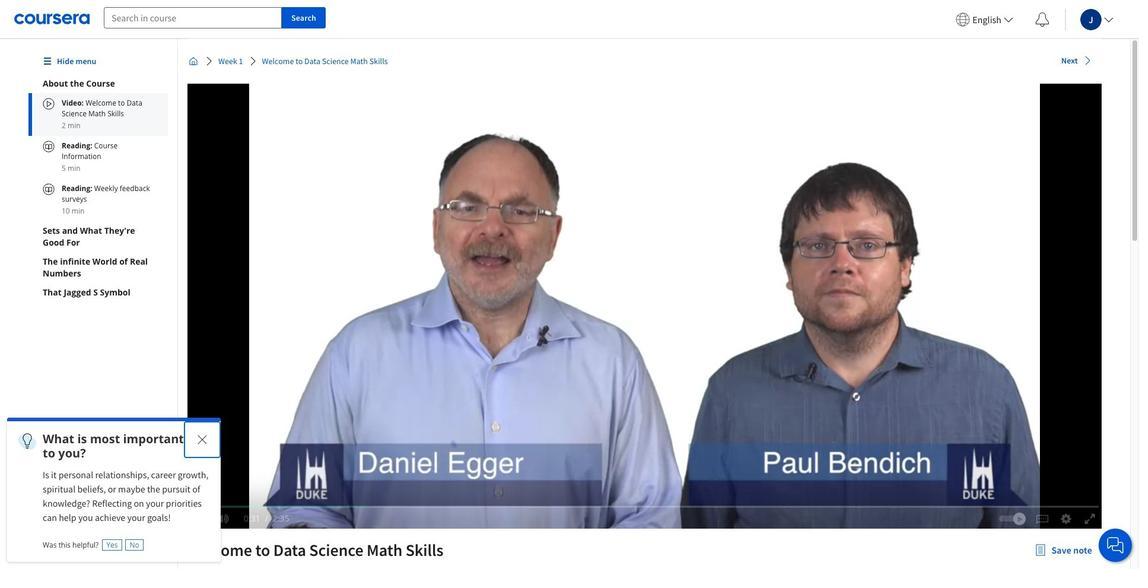 Task type: locate. For each thing, give the bounding box(es) containing it.
2 minutes 35 seconds element
[[273, 514, 289, 523]]

dialog
[[7, 418, 221, 562]]

menu
[[952, 0, 1139, 39]]



Task type: vqa. For each thing, say whether or not it's contained in the screenshot.
Stanford University icon
no



Task type: describe. For each thing, give the bounding box(es) containing it.
coursera image
[[14, 10, 90, 29]]

mute image
[[216, 512, 231, 524]]

0 minutes 31 seconds element
[[244, 514, 260, 523]]

Search in course text field
[[104, 7, 282, 28]]

home image
[[189, 56, 198, 66]]



